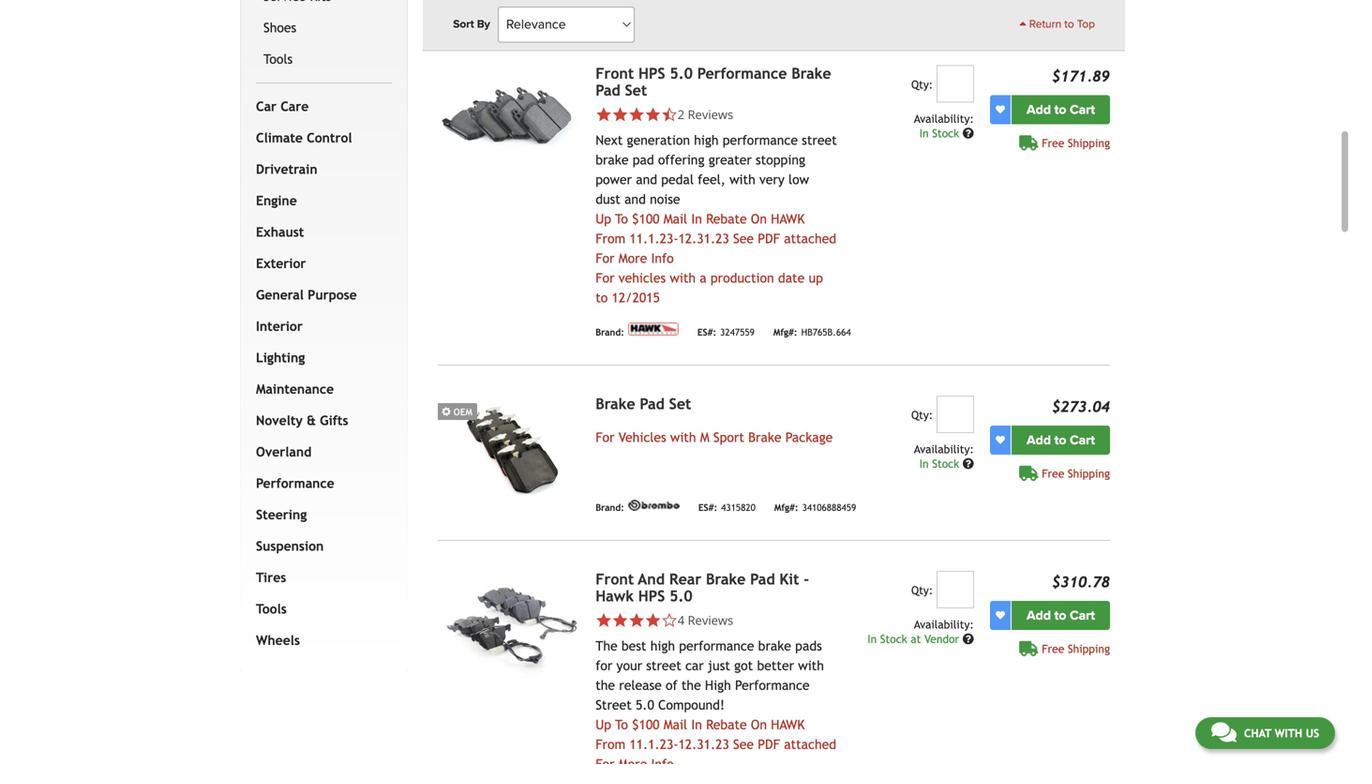 Task type: describe. For each thing, give the bounding box(es) containing it.
brand: for brake pad set
[[596, 502, 624, 513]]

more inside the best high performance brake pads for your street car just got better with the release of the high performance street 5.0 compound! up to $100 mail in rebate on hawk from 11.1.23-12.31.23 see pdf attached for more info
[[619, 757, 647, 764]]

power
[[596, 172, 632, 187]]

qty: for brake pad set
[[912, 408, 933, 421]]

1 2 reviews link from the left
[[596, 106, 838, 123]]

package
[[786, 430, 833, 445]]

1 vertical spatial and
[[625, 192, 646, 207]]

high
[[705, 678, 731, 693]]

m
[[700, 430, 710, 445]]

3247559
[[720, 327, 755, 338]]

shipping for $273.04
[[1068, 467, 1110, 480]]

your
[[617, 658, 643, 673]]

control
[[307, 130, 352, 145]]

shipping for $171.89
[[1068, 136, 1110, 149]]

production
[[711, 270, 774, 285]]

return to top
[[1027, 17, 1095, 31]]

lighting link
[[252, 342, 388, 374]]

on inside next generation high performance street brake pad offering greater stopping power and pedal feel, with very low dust and noise up to $100 mail in rebate on hawk from 11.1.23-12.31.23 see pdf attached for more info for vehicles with a production date up to 12/2015
[[751, 211, 767, 226]]

es#: 3247559
[[698, 327, 755, 338]]

street
[[596, 698, 632, 713]]

a
[[700, 270, 707, 285]]

sport
[[714, 430, 745, 445]]

add to wish list image
[[996, 435, 1005, 445]]

free shipping for $171.89
[[1042, 136, 1110, 149]]

exterior
[[256, 256, 306, 271]]

engine link
[[252, 185, 388, 216]]

braking subcategories element
[[256, 0, 392, 83]]

add to cart for $310.78
[[1027, 608, 1095, 623]]

suspension
[[256, 539, 324, 554]]

general
[[256, 287, 304, 302]]

in for question circle image
[[868, 632, 877, 646]]

mail inside the best high performance brake pads for your street car just got better with the release of the high performance street 5.0 compound! up to $100 mail in rebate on hawk from 11.1.23-12.31.23 see pdf attached for more info
[[664, 717, 688, 732]]

12/2015
[[612, 290, 660, 305]]

by
[[477, 17, 490, 31]]

with left m
[[670, 430, 696, 445]]

star image for 4
[[629, 612, 645, 629]]

the
[[596, 638, 618, 653]]

2 for from the top
[[596, 270, 615, 285]]

qty: for front hps 5.0 performance brake pad set
[[912, 78, 933, 91]]

release
[[619, 678, 662, 693]]

in for question circle icon related to brake pad set
[[920, 457, 929, 470]]

add for $171.89
[[1027, 102, 1051, 117]]

tires
[[256, 570, 286, 585]]

add for $310.78
[[1027, 608, 1051, 623]]

up inside next generation high performance street brake pad offering greater stopping power and pedal feel, with very low dust and noise up to $100 mail in rebate on hawk from 11.1.23-12.31.23 see pdf attached for more info for vehicles with a production date up to 12/2015
[[596, 211, 612, 226]]

es#: 4315820
[[699, 502, 756, 513]]

1 the from the left
[[596, 678, 615, 693]]

performance for performance
[[723, 132, 798, 147]]

free for $273.04
[[1042, 467, 1065, 480]]

brembo - corporate logo image
[[628, 500, 680, 511]]

dust
[[596, 192, 621, 207]]

es#4315820 - 34106888459 - brake pad set - brembo - bmw image
[[438, 396, 581, 502]]

free shipping for $310.78
[[1042, 642, 1110, 655]]

add to cart for $273.04
[[1027, 432, 1095, 448]]

front hps 5.0 performance brake pad set link
[[596, 64, 831, 99]]

hps inside 'front hps 5.0 performance brake pad set'
[[639, 64, 665, 82]]

high for rear
[[651, 638, 675, 653]]

front for front and rear brake pad kit - hawk hps 5.0
[[596, 570, 634, 588]]

5.0 inside the best high performance brake pads for your street car just got better with the release of the high performance street 5.0 compound! up to $100 mail in rebate on hawk from 11.1.23-12.31.23 see pdf attached for more info
[[636, 698, 654, 713]]

performance inside 'front hps 5.0 performance brake pad set'
[[698, 64, 787, 82]]

front and rear brake pad kit - hawk hps 5.0
[[596, 570, 810, 605]]

feel,
[[698, 172, 726, 187]]

in stock for brake pad set
[[920, 457, 963, 470]]

compound!
[[658, 698, 725, 713]]

with down greater
[[730, 172, 756, 187]]

to for $273.04
[[1055, 432, 1067, 448]]

brake pad set
[[596, 395, 692, 412]]

question circle image
[[963, 633, 974, 645]]

pdf inside next generation high performance street brake pad offering greater stopping power and pedal feel, with very low dust and noise up to $100 mail in rebate on hawk from 11.1.23-12.31.23 see pdf attached for more info for vehicles with a production date up to 12/2015
[[758, 231, 780, 246]]

star image for 2
[[629, 106, 645, 123]]

chat with us
[[1244, 727, 1320, 740]]

wheels
[[256, 633, 300, 648]]

for inside the best high performance brake pads for your street car just got better with the release of the high performance street 5.0 compound! up to $100 mail in rebate on hawk from 11.1.23-12.31.23 see pdf attached for more info
[[596, 757, 615, 764]]

set inside 'front hps 5.0 performance brake pad set'
[[625, 81, 647, 99]]

caret up image
[[1020, 18, 1027, 29]]

tires link
[[252, 562, 388, 594]]

brake pad set link
[[596, 395, 692, 412]]

3 for from the top
[[596, 430, 615, 445]]

the best high performance brake pads for your street car just got better with the release of the high performance street 5.0 compound! up to $100 mail in rebate on hawk from 11.1.23-12.31.23 see pdf attached for more info
[[596, 638, 837, 764]]

to inside the best high performance brake pads for your street car just got better with the release of the high performance street 5.0 compound! up to $100 mail in rebate on hawk from 11.1.23-12.31.23 see pdf attached for more info
[[615, 717, 628, 732]]

low
[[789, 172, 809, 187]]

4 reviews
[[678, 612, 734, 629]]

car care
[[256, 99, 309, 114]]

drivetrain
[[256, 162, 318, 177]]

steering link
[[252, 499, 388, 531]]

rebate inside the best high performance brake pads for your street car just got better with the release of the high performance street 5.0 compound! up to $100 mail in rebate on hawk from 11.1.23-12.31.23 see pdf attached for more info
[[706, 717, 747, 732]]

tools for tools link within "braking subcategories" element
[[264, 51, 293, 66]]

for
[[596, 658, 613, 673]]

generation
[[627, 132, 690, 147]]

1 vertical spatial performance
[[256, 476, 334, 491]]

to for $171.89
[[1055, 102, 1067, 117]]

in inside next generation high performance street brake pad offering greater stopping power and pedal feel, with very low dust and noise up to $100 mail in rebate on hawk from 11.1.23-12.31.23 see pdf attached for more info for vehicles with a production date up to 12/2015
[[692, 211, 702, 226]]

gifts
[[320, 413, 348, 428]]

street inside next generation high performance street brake pad offering greater stopping power and pedal feel, with very low dust and noise up to $100 mail in rebate on hawk from 11.1.23-12.31.23 see pdf attached for more info for vehicles with a production date up to 12/2015
[[802, 132, 837, 147]]

in inside the best high performance brake pads for your street car just got better with the release of the high performance street 5.0 compound! up to $100 mail in rebate on hawk from 11.1.23-12.31.23 see pdf attached for more info
[[692, 717, 702, 732]]

to left top
[[1065, 17, 1075, 31]]

more inside next generation high performance street brake pad offering greater stopping power and pedal feel, with very low dust and noise up to $100 mail in rebate on hawk from 11.1.23-12.31.23 see pdf attached for more info for vehicles with a production date up to 12/2015
[[619, 251, 647, 266]]

&
[[307, 413, 316, 428]]

exterior link
[[252, 248, 388, 279]]

performance link
[[252, 468, 388, 499]]

3 availability: from the top
[[914, 618, 974, 631]]

novelty & gifts
[[256, 413, 348, 428]]

1 vertical spatial pad
[[640, 395, 665, 412]]

$273.04
[[1052, 398, 1110, 415]]

info inside next generation high performance street brake pad offering greater stopping power and pedal feel, with very low dust and noise up to $100 mail in rebate on hawk from 11.1.23-12.31.23 see pdf attached for more info for vehicles with a production date up to 12/2015
[[651, 251, 674, 266]]

and
[[638, 570, 665, 588]]

car care link
[[252, 91, 388, 122]]

top
[[1077, 17, 1095, 31]]

drivetrain link
[[252, 154, 388, 185]]

hb765b.664
[[802, 327, 851, 338]]

0 vertical spatial and
[[636, 172, 657, 187]]

shipping for $310.78
[[1068, 642, 1110, 655]]

cart for $171.89
[[1070, 102, 1095, 117]]

-
[[804, 570, 810, 588]]

$310.78
[[1052, 573, 1110, 591]]

vehicles
[[619, 270, 666, 285]]

comments image
[[1212, 721, 1237, 744]]

brake inside next generation high performance street brake pad offering greater stopping power and pedal feel, with very low dust and noise up to $100 mail in rebate on hawk from 11.1.23-12.31.23 see pdf attached for more info for vehicles with a production date up to 12/2015
[[596, 152, 629, 167]]

$171.89
[[1052, 67, 1110, 85]]

next generation high performance street brake pad offering greater stopping power and pedal feel, with very low dust and noise up to $100 mail in rebate on hawk from 11.1.23-12.31.23 see pdf attached for more info for vehicles with a production date up to 12/2015
[[596, 132, 837, 305]]

overland link
[[252, 436, 388, 468]]

general purpose link
[[252, 279, 388, 311]]

free for $171.89
[[1042, 136, 1065, 149]]

chat with us link
[[1196, 717, 1336, 749]]

noise
[[650, 192, 681, 207]]

1 for from the top
[[596, 251, 615, 266]]

1 horizontal spatial set
[[669, 395, 692, 412]]

add to cart button for $273.04
[[1012, 426, 1110, 455]]

2
[[678, 106, 685, 123]]

hawk inside the best high performance brake pads for your street car just got better with the release of the high performance street 5.0 compound! up to $100 mail in rebate on hawk from 11.1.23-12.31.23 see pdf attached for more info
[[771, 717, 805, 732]]

novelty & gifts link
[[252, 405, 388, 436]]

climate control link
[[252, 122, 388, 154]]

exhaust link
[[252, 216, 388, 248]]

novelty
[[256, 413, 303, 428]]

front hps 5.0 performance brake pad set
[[596, 64, 831, 99]]

pad inside front and rear brake pad kit - hawk hps 5.0
[[750, 570, 775, 588]]

car
[[686, 658, 704, 673]]

climate
[[256, 130, 303, 145]]

rear
[[670, 570, 702, 588]]

attached inside next generation high performance street brake pad offering greater stopping power and pedal feel, with very low dust and noise up to $100 mail in rebate on hawk from 11.1.23-12.31.23 see pdf attached for more info for vehicles with a production date up to 12/2015
[[784, 231, 837, 246]]

interior link
[[252, 311, 388, 342]]



Task type: vqa. For each thing, say whether or not it's contained in the screenshot.
the topmost and
yes



Task type: locate. For each thing, give the bounding box(es) containing it.
brake inside the best high performance brake pads for your street car just got better with the release of the high performance street 5.0 compound! up to $100 mail in rebate on hawk from 11.1.23-12.31.23 see pdf attached for more info
[[758, 638, 792, 653]]

in stock at vendor
[[868, 632, 963, 646]]

1 see from the top
[[733, 231, 754, 246]]

to
[[615, 211, 628, 226], [615, 717, 628, 732]]

0 horizontal spatial street
[[646, 658, 682, 673]]

free down $171.89
[[1042, 136, 1065, 149]]

front left and on the bottom left
[[596, 570, 634, 588]]

free for $310.78
[[1042, 642, 1065, 655]]

1 in stock from the top
[[920, 126, 963, 140]]

brake
[[792, 64, 831, 82], [596, 395, 635, 412], [749, 430, 782, 445], [706, 570, 746, 588]]

2 to from the top
[[615, 717, 628, 732]]

2 hawk from the top
[[771, 717, 805, 732]]

0 vertical spatial hps
[[639, 64, 665, 82]]

0 vertical spatial up
[[596, 211, 612, 226]]

high down empty star icon
[[651, 638, 675, 653]]

brake up power
[[596, 152, 629, 167]]

2 vertical spatial stock
[[880, 632, 908, 646]]

to inside next generation high performance street brake pad offering greater stopping power and pedal feel, with very low dust and noise up to $100 mail in rebate on hawk from 11.1.23-12.31.23 see pdf attached for more info for vehicles with a production date up to 12/2015
[[596, 290, 608, 305]]

1 11.1.23- from the top
[[630, 231, 679, 246]]

add to cart button for $171.89
[[1012, 95, 1110, 124]]

star image left half star icon
[[629, 106, 645, 123]]

pad left kit
[[750, 570, 775, 588]]

2 $100 from the top
[[632, 717, 660, 732]]

mfg#: for brake pad set
[[775, 502, 799, 513]]

2 reviews
[[678, 106, 734, 123]]

3 add from the top
[[1027, 608, 1051, 623]]

1 from from the top
[[596, 231, 626, 246]]

None number field
[[937, 65, 974, 102], [937, 396, 974, 433], [937, 571, 974, 608], [937, 65, 974, 102], [937, 396, 974, 433], [937, 571, 974, 608]]

performance up 2 reviews at the right
[[698, 64, 787, 82]]

2 front from the top
[[596, 570, 634, 588]]

2 vertical spatial add to cart
[[1027, 608, 1095, 623]]

1 horizontal spatial pad
[[640, 395, 665, 412]]

availability:
[[914, 112, 974, 125], [914, 442, 974, 456], [914, 618, 974, 631]]

0 vertical spatial add
[[1027, 102, 1051, 117]]

up down dust
[[596, 211, 612, 226]]

care
[[281, 99, 309, 114]]

1 vertical spatial up
[[596, 717, 612, 732]]

1 info from the top
[[651, 251, 674, 266]]

mfg#: left hb765b.664
[[774, 327, 798, 338]]

2 vertical spatial 5.0
[[636, 698, 654, 713]]

add to wish list image for $310.78
[[996, 611, 1005, 620]]

2 12.31.23 from the top
[[679, 737, 730, 752]]

sort by
[[453, 17, 490, 31]]

2 add from the top
[[1027, 432, 1051, 448]]

5.0 down release
[[636, 698, 654, 713]]

stock for brake pad set
[[932, 457, 960, 470]]

mail down compound!
[[664, 717, 688, 732]]

star image up best at the bottom left of page
[[629, 612, 645, 629]]

with left us
[[1275, 727, 1303, 740]]

1 hawk from the top
[[771, 211, 805, 226]]

0 vertical spatial free shipping
[[1042, 136, 1110, 149]]

2 free from the top
[[1042, 467, 1065, 480]]

2 vertical spatial shipping
[[1068, 642, 1110, 655]]

1 vertical spatial add to wish list image
[[996, 611, 1005, 620]]

0 vertical spatial qty:
[[912, 78, 933, 91]]

es#: for set
[[699, 502, 718, 513]]

front
[[596, 64, 634, 82], [596, 570, 634, 588]]

pdf inside the best high performance brake pads for your street car just got better with the release of the high performance street 5.0 compound! up to $100 mail in rebate on hawk from 11.1.23-12.31.23 see pdf attached for more info
[[758, 737, 780, 752]]

add
[[1027, 102, 1051, 117], [1027, 432, 1051, 448], [1027, 608, 1051, 623]]

hawk down better
[[771, 717, 805, 732]]

rebate down compound!
[[706, 717, 747, 732]]

front for front hps 5.0 performance brake pad set
[[596, 64, 634, 82]]

maintenance link
[[252, 374, 388, 405]]

1 vertical spatial brake
[[758, 638, 792, 653]]

3 add to cart from the top
[[1027, 608, 1095, 623]]

12.31.23 down compound!
[[679, 737, 730, 752]]

with left a
[[670, 270, 696, 285]]

street up stopping
[[802, 132, 837, 147]]

to down $273.04
[[1055, 432, 1067, 448]]

1 availability: from the top
[[914, 112, 974, 125]]

pad inside 'front hps 5.0 performance brake pad set'
[[596, 81, 621, 99]]

shipping down $310.78
[[1068, 642, 1110, 655]]

1 attached from the top
[[784, 231, 837, 246]]

12.31.23 up a
[[679, 231, 730, 246]]

4 for from the top
[[596, 757, 615, 764]]

chat
[[1244, 727, 1272, 740]]

cart down $171.89
[[1070, 102, 1095, 117]]

0 vertical spatial stock
[[932, 126, 960, 140]]

the down for at the bottom left of page
[[596, 678, 615, 693]]

add to cart button down $171.89
[[1012, 95, 1110, 124]]

brake
[[596, 152, 629, 167], [758, 638, 792, 653]]

0 vertical spatial info
[[651, 251, 674, 266]]

0 vertical spatial more
[[619, 251, 647, 266]]

to left 12/2015
[[596, 290, 608, 305]]

1 vertical spatial cart
[[1070, 432, 1095, 448]]

1 front from the top
[[596, 64, 634, 82]]

add to cart button down $310.78
[[1012, 601, 1110, 630]]

1 qty: from the top
[[912, 78, 933, 91]]

info down compound!
[[651, 757, 674, 764]]

star image up generation
[[645, 106, 661, 123]]

mfg#: for front hps 5.0 performance brake pad set
[[774, 327, 798, 338]]

1 vertical spatial to
[[615, 717, 628, 732]]

performance for brake
[[679, 638, 754, 653]]

general purpose
[[256, 287, 357, 302]]

11.1.23- down compound!
[[630, 737, 679, 752]]

1 rebate from the top
[[706, 211, 747, 226]]

2 more from the top
[[619, 757, 647, 764]]

tools
[[264, 51, 293, 66], [256, 601, 287, 616]]

add for $273.04
[[1027, 432, 1051, 448]]

up inside the best high performance brake pads for your street car just got better with the release of the high performance street 5.0 compound! up to $100 mail in rebate on hawk from 11.1.23-12.31.23 see pdf attached for more info
[[596, 717, 612, 732]]

add to cart for $171.89
[[1027, 102, 1095, 117]]

high
[[694, 132, 719, 147], [651, 638, 675, 653]]

1 reviews from the top
[[688, 106, 734, 123]]

0 vertical spatial performance
[[698, 64, 787, 82]]

performance up just
[[679, 638, 754, 653]]

5.0 up 2
[[670, 64, 693, 82]]

0 horizontal spatial high
[[651, 638, 675, 653]]

3 cart from the top
[[1070, 608, 1095, 623]]

attached down better
[[784, 737, 837, 752]]

tools link up wheels
[[252, 594, 388, 625]]

2 attached from the top
[[784, 737, 837, 752]]

sort
[[453, 17, 474, 31]]

got
[[734, 658, 753, 673]]

0 horizontal spatial brake
[[596, 152, 629, 167]]

to
[[1065, 17, 1075, 31], [1055, 102, 1067, 117], [596, 290, 608, 305], [1055, 432, 1067, 448], [1055, 608, 1067, 623]]

add to cart down $310.78
[[1027, 608, 1095, 623]]

1 vertical spatial on
[[751, 717, 767, 732]]

up
[[809, 270, 823, 285]]

purpose
[[308, 287, 357, 302]]

3 free from the top
[[1042, 642, 1065, 655]]

free
[[1042, 136, 1065, 149], [1042, 467, 1065, 480], [1042, 642, 1065, 655]]

brake up better
[[758, 638, 792, 653]]

cart down $310.78
[[1070, 608, 1095, 623]]

1 12.31.23 from the top
[[679, 231, 730, 246]]

with inside the best high performance brake pads for your street car just got better with the release of the high performance street 5.0 compound! up to $100 mail in rebate on hawk from 11.1.23-12.31.23 see pdf attached for more info
[[798, 658, 824, 673]]

of
[[666, 678, 678, 693]]

reviews right 4
[[688, 612, 734, 629]]

reviews for 2 reviews
[[688, 106, 734, 123]]

see down got
[[733, 737, 754, 752]]

34106888459
[[802, 502, 857, 513]]

free shipping down $310.78
[[1042, 642, 1110, 655]]

es#: left 3247559
[[698, 327, 717, 338]]

2 vertical spatial performance
[[735, 678, 810, 693]]

2 4 reviews link from the left
[[678, 612, 734, 629]]

1 vertical spatial rebate
[[706, 717, 747, 732]]

brake right rear
[[706, 570, 746, 588]]

tools link up car care link
[[260, 43, 388, 75]]

2 shipping from the top
[[1068, 467, 1110, 480]]

cart for $310.78
[[1070, 608, 1095, 623]]

1 add to wish list image from the top
[[996, 105, 1005, 114]]

pdf down better
[[758, 737, 780, 752]]

tools link inside "braking subcategories" element
[[260, 43, 388, 75]]

2 pdf from the top
[[758, 737, 780, 752]]

vehicles
[[619, 430, 667, 445]]

1 vertical spatial question circle image
[[963, 458, 974, 469]]

1 shipping from the top
[[1068, 136, 1110, 149]]

set up for vehicles with m sport brake package
[[669, 395, 692, 412]]

free down $273.04
[[1042, 467, 1065, 480]]

0 vertical spatial mail
[[664, 211, 688, 226]]

to for $310.78
[[1055, 608, 1067, 623]]

pad
[[633, 152, 654, 167]]

2 the from the left
[[682, 678, 701, 693]]

mail down noise
[[664, 211, 688, 226]]

kit
[[780, 570, 799, 588]]

shoes
[[264, 20, 297, 35]]

1 up from the top
[[596, 211, 612, 226]]

1 vertical spatial availability:
[[914, 442, 974, 456]]

11.1.23-
[[630, 231, 679, 246], [630, 737, 679, 752]]

performance
[[723, 132, 798, 147], [679, 638, 754, 653]]

on down very at the top
[[751, 211, 767, 226]]

mfg#:
[[774, 327, 798, 338], [775, 502, 799, 513]]

0 vertical spatial availability:
[[914, 112, 974, 125]]

1 more from the top
[[619, 251, 647, 266]]

reviews for 4 reviews
[[688, 612, 734, 629]]

2 cart from the top
[[1070, 432, 1095, 448]]

question circle image for front hps 5.0 performance brake pad set
[[963, 127, 974, 139]]

performance down overland
[[256, 476, 334, 491]]

2 add to cart button from the top
[[1012, 426, 1110, 455]]

performance up stopping
[[723, 132, 798, 147]]

brand: down 12/2015
[[596, 327, 624, 338]]

mail inside next generation high performance street brake pad offering greater stopping power and pedal feel, with very low dust and noise up to $100 mail in rebate on hawk from 11.1.23-12.31.23 see pdf attached for more info for vehicles with a production date up to 12/2015
[[664, 211, 688, 226]]

1 vertical spatial info
[[651, 757, 674, 764]]

see inside the best high performance brake pads for your street car just got better with the release of the high performance street 5.0 compound! up to $100 mail in rebate on hawk from 11.1.23-12.31.23 see pdf attached for more info
[[733, 737, 754, 752]]

high inside the best high performance brake pads for your street car just got better with the release of the high performance street 5.0 compound! up to $100 mail in rebate on hawk from 11.1.23-12.31.23 see pdf attached for more info
[[651, 638, 675, 653]]

0 vertical spatial reviews
[[688, 106, 734, 123]]

1 $100 from the top
[[632, 211, 660, 226]]

high inside next generation high performance street brake pad offering greater stopping power and pedal feel, with very low dust and noise up to $100 mail in rebate on hawk from 11.1.23-12.31.23 see pdf attached for more info for vehicles with a production date up to 12/2015
[[694, 132, 719, 147]]

0 vertical spatial see
[[733, 231, 754, 246]]

rebate down feel,
[[706, 211, 747, 226]]

2 brand: from the top
[[596, 502, 624, 513]]

1 question circle image from the top
[[963, 127, 974, 139]]

2 vertical spatial pad
[[750, 570, 775, 588]]

pedal
[[661, 172, 694, 187]]

add to cart button for $310.78
[[1012, 601, 1110, 630]]

1 vertical spatial tools link
[[252, 594, 388, 625]]

performance down better
[[735, 678, 810, 693]]

front inside front and rear brake pad kit - hawk hps 5.0
[[596, 570, 634, 588]]

es#: for 5.0
[[698, 327, 717, 338]]

1 horizontal spatial the
[[682, 678, 701, 693]]

0 vertical spatial to
[[615, 211, 628, 226]]

1 vertical spatial more
[[619, 757, 647, 764]]

tools down shoes
[[264, 51, 293, 66]]

empty star image
[[661, 612, 678, 629]]

$100 inside next generation high performance street brake pad offering greater stopping power and pedal feel, with very low dust and noise up to $100 mail in rebate on hawk from 11.1.23-12.31.23 see pdf attached for more info for vehicles with a production date up to 12/2015
[[632, 211, 660, 226]]

1 on from the top
[[751, 211, 767, 226]]

to inside next generation high performance street brake pad offering greater stopping power and pedal feel, with very low dust and noise up to $100 mail in rebate on hawk from 11.1.23-12.31.23 see pdf attached for more info for vehicles with a production date up to 12/2015
[[615, 211, 628, 226]]

very
[[760, 172, 785, 187]]

1 cart from the top
[[1070, 102, 1095, 117]]

1 vertical spatial from
[[596, 737, 626, 752]]

half star image
[[661, 106, 678, 123]]

12.31.23 inside the best high performance brake pads for your street car just got better with the release of the high performance street 5.0 compound! up to $100 mail in rebate on hawk from 11.1.23-12.31.23 see pdf attached for more info
[[679, 737, 730, 752]]

hawk
[[596, 587, 634, 605]]

pdf
[[758, 231, 780, 246], [758, 737, 780, 752]]

stock
[[932, 126, 960, 140], [932, 457, 960, 470], [880, 632, 908, 646]]

better
[[757, 658, 794, 673]]

high for 5.0
[[694, 132, 719, 147]]

greater
[[709, 152, 752, 167]]

es#: left 4315820
[[699, 502, 718, 513]]

brake up stopping
[[792, 64, 831, 82]]

in stock
[[920, 126, 963, 140], [920, 457, 963, 470]]

with down pads
[[798, 658, 824, 673]]

1 vertical spatial add to cart
[[1027, 432, 1095, 448]]

2 horizontal spatial pad
[[750, 570, 775, 588]]

es#2763593 - hb551b.748kt - front and rear brake pad kit - hawk hps 5.0 - the best high performance brake pads for your street car just got better with the release of the high performance street 5.0 compound! - hawk - bmw image
[[438, 571, 581, 678]]

shipping
[[1068, 136, 1110, 149], [1068, 467, 1110, 480], [1068, 642, 1110, 655]]

in for question circle icon related to front hps 5.0 performance brake pad set
[[920, 126, 929, 140]]

hawk inside next generation high performance street brake pad offering greater stopping power and pedal feel, with very low dust and noise up to $100 mail in rebate on hawk from 11.1.23-12.31.23 see pdf attached for more info for vehicles with a production date up to 12/2015
[[771, 211, 805, 226]]

pad up vehicles in the bottom left of the page
[[640, 395, 665, 412]]

4
[[678, 612, 685, 629]]

brake right sport
[[749, 430, 782, 445]]

brand: left brembo - corporate logo
[[596, 502, 624, 513]]

performance inside the best high performance brake pads for your street car just got better with the release of the high performance street 5.0 compound! up to $100 mail in rebate on hawk from 11.1.23-12.31.23 see pdf attached for more info
[[735, 678, 810, 693]]

availability: for brake pad set
[[914, 442, 974, 456]]

1 vertical spatial mail
[[664, 717, 688, 732]]

qty:
[[912, 78, 933, 91], [912, 408, 933, 421], [912, 584, 933, 597]]

1 vertical spatial qty:
[[912, 408, 933, 421]]

1 free shipping from the top
[[1042, 136, 1110, 149]]

from
[[596, 231, 626, 246], [596, 737, 626, 752]]

hps inside front and rear brake pad kit - hawk hps 5.0
[[639, 587, 665, 605]]

0 horizontal spatial the
[[596, 678, 615, 693]]

vendor
[[925, 632, 960, 646]]

0 vertical spatial free
[[1042, 136, 1065, 149]]

0 vertical spatial front
[[596, 64, 634, 82]]

0 horizontal spatial set
[[625, 81, 647, 99]]

performance
[[698, 64, 787, 82], [256, 476, 334, 491], [735, 678, 810, 693]]

2 reviews from the top
[[688, 612, 734, 629]]

and down pad
[[636, 172, 657, 187]]

0 vertical spatial tools link
[[260, 43, 388, 75]]

1 vertical spatial stock
[[932, 457, 960, 470]]

more up vehicles
[[619, 251, 647, 266]]

11.1.23- inside the best high performance brake pads for your street car just got better with the release of the high performance street 5.0 compound! up to $100 mail in rebate on hawk from 11.1.23-12.31.23 see pdf attached for more info
[[630, 737, 679, 752]]

0 vertical spatial tools
[[264, 51, 293, 66]]

$100 inside the best high performance brake pads for your street car just got better with the release of the high performance street 5.0 compound! up to $100 mail in rebate on hawk from 11.1.23-12.31.23 see pdf attached for more info
[[632, 717, 660, 732]]

add to cart button down $273.04
[[1012, 426, 1110, 455]]

pads
[[795, 638, 822, 653]]

1 vertical spatial hawk
[[771, 717, 805, 732]]

11.1.23- down noise
[[630, 231, 679, 246]]

and right dust
[[625, 192, 646, 207]]

2 from from the top
[[596, 737, 626, 752]]

stock for front hps 5.0 performance brake pad set
[[932, 126, 960, 140]]

performance inside next generation high performance street brake pad offering greater stopping power and pedal feel, with very low dust and noise up to $100 mail in rebate on hawk from 11.1.23-12.31.23 see pdf attached for more info for vehicles with a production date up to 12/2015
[[723, 132, 798, 147]]

2 availability: from the top
[[914, 442, 974, 456]]

1 vertical spatial reviews
[[688, 612, 734, 629]]

tools inside "braking subcategories" element
[[264, 51, 293, 66]]

2 vertical spatial qty:
[[912, 584, 933, 597]]

2 add to cart from the top
[[1027, 432, 1095, 448]]

to down $310.78
[[1055, 608, 1067, 623]]

3 free shipping from the top
[[1042, 642, 1110, 655]]

2 free shipping from the top
[[1042, 467, 1110, 480]]

at
[[911, 632, 921, 646]]

the
[[596, 678, 615, 693], [682, 678, 701, 693]]

2 qty: from the top
[[912, 408, 933, 421]]

0 vertical spatial street
[[802, 132, 837, 147]]

return
[[1030, 17, 1062, 31]]

lighting
[[256, 350, 305, 365]]

5.0 up 4
[[670, 587, 693, 605]]

to down dust
[[615, 211, 628, 226]]

1 vertical spatial set
[[669, 395, 692, 412]]

in
[[920, 126, 929, 140], [692, 211, 702, 226], [920, 457, 929, 470], [868, 632, 877, 646], [692, 717, 702, 732]]

add to wish list image for $171.89
[[996, 105, 1005, 114]]

hawk down low on the top of the page
[[771, 211, 805, 226]]

add to cart down $171.89
[[1027, 102, 1095, 117]]

from down dust
[[596, 231, 626, 246]]

1 vertical spatial free
[[1042, 467, 1065, 480]]

engine
[[256, 193, 297, 208]]

0 vertical spatial es#:
[[698, 327, 717, 338]]

5.0 inside front and rear brake pad kit - hawk hps 5.0
[[670, 587, 693, 605]]

rebate
[[706, 211, 747, 226], [706, 717, 747, 732]]

1 vertical spatial high
[[651, 638, 675, 653]]

shipping down $273.04
[[1068, 467, 1110, 480]]

2 vertical spatial cart
[[1070, 608, 1095, 623]]

2 mail from the top
[[664, 717, 688, 732]]

cart for $273.04
[[1070, 432, 1095, 448]]

2 up from the top
[[596, 717, 612, 732]]

front inside 'front hps 5.0 performance brake pad set'
[[596, 64, 634, 82]]

es#3247559 - hb765b.664 - front hps 5.0 performance brake pad set - next generation high performance street brake pad offering greater stopping power and pedal feel, with very low dust and noise - hawk - bmw mini image
[[438, 65, 581, 172]]

0 vertical spatial shipping
[[1068, 136, 1110, 149]]

12.31.23 inside next generation high performance street brake pad offering greater stopping power and pedal feel, with very low dust and noise up to $100 mail in rebate on hawk from 11.1.23-12.31.23 see pdf attached for more info for vehicles with a production date up to 12/2015
[[679, 231, 730, 246]]

0 vertical spatial cart
[[1070, 102, 1095, 117]]

1 horizontal spatial brake
[[758, 638, 792, 653]]

set up generation
[[625, 81, 647, 99]]

0 vertical spatial $100
[[632, 211, 660, 226]]

4315820
[[721, 502, 756, 513]]

1 vertical spatial add
[[1027, 432, 1051, 448]]

shipping down $171.89
[[1068, 136, 1110, 149]]

street inside the best high performance brake pads for your street car just got better with the release of the high performance street 5.0 compound! up to $100 mail in rebate on hawk from 11.1.23-12.31.23 see pdf attached for more info
[[646, 658, 682, 673]]

0 vertical spatial mfg#:
[[774, 327, 798, 338]]

1 vertical spatial front
[[596, 570, 634, 588]]

info up vehicles
[[651, 251, 674, 266]]

add to cart down $273.04
[[1027, 432, 1095, 448]]

free shipping down $273.04
[[1042, 467, 1110, 480]]

1 vertical spatial pdf
[[758, 737, 780, 752]]

1 vertical spatial shipping
[[1068, 467, 1110, 480]]

1 vertical spatial free shipping
[[1042, 467, 1110, 480]]

3 qty: from the top
[[912, 584, 933, 597]]

us
[[1306, 727, 1320, 740]]

0 vertical spatial high
[[694, 132, 719, 147]]

1 vertical spatial see
[[733, 737, 754, 752]]

2 vertical spatial free
[[1042, 642, 1065, 655]]

tools for tools link to the bottom
[[256, 601, 287, 616]]

shoes link
[[260, 12, 388, 43]]

brand: for front hps 5.0 performance brake pad set
[[596, 327, 624, 338]]

0 vertical spatial 12.31.23
[[679, 231, 730, 246]]

brake inside 'front hps 5.0 performance brake pad set'
[[792, 64, 831, 82]]

suspension link
[[252, 531, 388, 562]]

1 vertical spatial 5.0
[[670, 587, 693, 605]]

attached inside the best high performance brake pads for your street car just got better with the release of the high performance street 5.0 compound! up to $100 mail in rebate on hawk from 11.1.23-12.31.23 see pdf attached for more info
[[784, 737, 837, 752]]

brake inside front and rear brake pad kit - hawk hps 5.0
[[706, 570, 746, 588]]

1 add to cart button from the top
[[1012, 95, 1110, 124]]

mfg#: left 34106888459
[[775, 502, 799, 513]]

pdf up the date
[[758, 231, 780, 246]]

mfg#: 34106888459
[[775, 502, 857, 513]]

2 info from the top
[[651, 757, 674, 764]]

maintenance
[[256, 382, 334, 397]]

availability: for front hps 5.0 performance brake pad set
[[914, 112, 974, 125]]

hps up half star icon
[[639, 64, 665, 82]]

exhaust
[[256, 224, 304, 239]]

1 vertical spatial add to cart button
[[1012, 426, 1110, 455]]

0 horizontal spatial pad
[[596, 81, 621, 99]]

2 2 reviews link from the left
[[678, 106, 734, 123]]

see up production
[[733, 231, 754, 246]]

info inside the best high performance brake pads for your street car just got better with the release of the high performance street 5.0 compound! up to $100 mail in rebate on hawk from 11.1.23-12.31.23 see pdf attached for more info
[[651, 757, 674, 764]]

to down $171.89
[[1055, 102, 1067, 117]]

2 in stock from the top
[[920, 457, 963, 470]]

on down got
[[751, 717, 767, 732]]

free down $310.78
[[1042, 642, 1065, 655]]

overland
[[256, 444, 312, 459]]

1 pdf from the top
[[758, 231, 780, 246]]

free shipping down $171.89
[[1042, 136, 1110, 149]]

11.1.23- inside next generation high performance street brake pad offering greater stopping power and pedal feel, with very low dust and noise up to $100 mail in rebate on hawk from 11.1.23-12.31.23 see pdf attached for more info for vehicles with a production date up to 12/2015
[[630, 231, 679, 246]]

1 vertical spatial tools
[[256, 601, 287, 616]]

1 vertical spatial street
[[646, 658, 682, 673]]

brake up vehicles in the bottom left of the page
[[596, 395, 635, 412]]

2 11.1.23- from the top
[[630, 737, 679, 752]]

1 add from the top
[[1027, 102, 1051, 117]]

hawk - corporate logo image
[[628, 322, 679, 336]]

2 question circle image from the top
[[963, 458, 974, 469]]

tools link
[[260, 43, 388, 75], [252, 594, 388, 625]]

more
[[619, 251, 647, 266], [619, 757, 647, 764]]

1 brand: from the top
[[596, 327, 624, 338]]

0 vertical spatial add to wish list image
[[996, 105, 1005, 114]]

2 see from the top
[[733, 737, 754, 752]]

$100
[[632, 211, 660, 226], [632, 717, 660, 732]]

2 add to wish list image from the top
[[996, 611, 1005, 620]]

offering
[[658, 152, 705, 167]]

$100 down noise
[[632, 211, 660, 226]]

1 vertical spatial 12.31.23
[[679, 737, 730, 752]]

1 mail from the top
[[664, 211, 688, 226]]

cart down $273.04
[[1070, 432, 1095, 448]]

1 to from the top
[[615, 211, 628, 226]]

and
[[636, 172, 657, 187], [625, 192, 646, 207]]

1 vertical spatial performance
[[679, 638, 754, 653]]

0 vertical spatial in stock
[[920, 126, 963, 140]]

from inside the best high performance brake pads for your street car just got better with the release of the high performance street 5.0 compound! up to $100 mail in rebate on hawk from 11.1.23-12.31.23 see pdf attached for more info
[[596, 737, 626, 752]]

0 vertical spatial add to cart
[[1027, 102, 1095, 117]]

interior
[[256, 319, 303, 334]]

street up the of at the bottom of the page
[[646, 658, 682, 673]]

cart
[[1070, 102, 1095, 117], [1070, 432, 1095, 448], [1070, 608, 1095, 623]]

1 vertical spatial in stock
[[920, 457, 963, 470]]

on inside the best high performance brake pads for your street car just got better with the release of the high performance street 5.0 compound! up to $100 mail in rebate on hawk from 11.1.23-12.31.23 see pdf attached for more info
[[751, 717, 767, 732]]

more down street
[[619, 757, 647, 764]]

1 add to cart from the top
[[1027, 102, 1095, 117]]

add to cart button
[[1012, 95, 1110, 124], [1012, 426, 1110, 455], [1012, 601, 1110, 630]]

3 shipping from the top
[[1068, 642, 1110, 655]]

the right the of at the bottom of the page
[[682, 678, 701, 693]]

from down street
[[596, 737, 626, 752]]

2 rebate from the top
[[706, 717, 747, 732]]

1 vertical spatial 11.1.23-
[[630, 737, 679, 752]]

from inside next generation high performance street brake pad offering greater stopping power and pedal feel, with very low dust and noise up to $100 mail in rebate on hawk from 11.1.23-12.31.23 see pdf attached for more info for vehicles with a production date up to 12/2015
[[596, 231, 626, 246]]

1 vertical spatial brand:
[[596, 502, 624, 513]]

0 vertical spatial hawk
[[771, 211, 805, 226]]

pad up the next
[[596, 81, 621, 99]]

see inside next generation high performance street brake pad offering greater stopping power and pedal feel, with very low dust and noise up to $100 mail in rebate on hawk from 11.1.23-12.31.23 see pdf attached for more info for vehicles with a production date up to 12/2015
[[733, 231, 754, 246]]

1 4 reviews link from the left
[[596, 612, 838, 629]]

hps up empty star icon
[[639, 587, 665, 605]]

5.0 inside 'front hps 5.0 performance brake pad set'
[[670, 64, 693, 82]]

add to wish list image
[[996, 105, 1005, 114], [996, 611, 1005, 620]]

0 vertical spatial pdf
[[758, 231, 780, 246]]

up down street
[[596, 717, 612, 732]]

high down 2 reviews at the right
[[694, 132, 719, 147]]

1 vertical spatial $100
[[632, 717, 660, 732]]

tools down 'tires'
[[256, 601, 287, 616]]

free shipping for $273.04
[[1042, 467, 1110, 480]]

0 vertical spatial 11.1.23-
[[630, 231, 679, 246]]

3 add to cart button from the top
[[1012, 601, 1110, 630]]

1 free from the top
[[1042, 136, 1065, 149]]

wheels link
[[252, 625, 388, 656]]

2 vertical spatial add to cart button
[[1012, 601, 1110, 630]]

question circle image for brake pad set
[[963, 458, 974, 469]]

star image
[[596, 106, 612, 123], [612, 106, 629, 123], [596, 612, 612, 629], [612, 612, 629, 629], [645, 612, 661, 629]]

1 horizontal spatial street
[[802, 132, 837, 147]]

just
[[708, 658, 731, 673]]

0 vertical spatial rebate
[[706, 211, 747, 226]]

rebate inside next generation high performance street brake pad offering greater stopping power and pedal feel, with very low dust and noise up to $100 mail in rebate on hawk from 11.1.23-12.31.23 see pdf attached for more info for vehicles with a production date up to 12/2015
[[706, 211, 747, 226]]

star image
[[629, 106, 645, 123], [645, 106, 661, 123], [629, 612, 645, 629]]

1 horizontal spatial high
[[694, 132, 719, 147]]

2 vertical spatial add
[[1027, 608, 1051, 623]]

performance inside the best high performance brake pads for your street car just got better with the release of the high performance street 5.0 compound! up to $100 mail in rebate on hawk from 11.1.23-12.31.23 see pdf attached for more info
[[679, 638, 754, 653]]

question circle image
[[963, 127, 974, 139], [963, 458, 974, 469]]

0 vertical spatial on
[[751, 211, 767, 226]]

to down street
[[615, 717, 628, 732]]

front and rear brake pad kit - hawk hps 5.0 link
[[596, 570, 810, 605]]

2 on from the top
[[751, 717, 767, 732]]

in stock for front hps 5.0 performance brake pad set
[[920, 126, 963, 140]]



